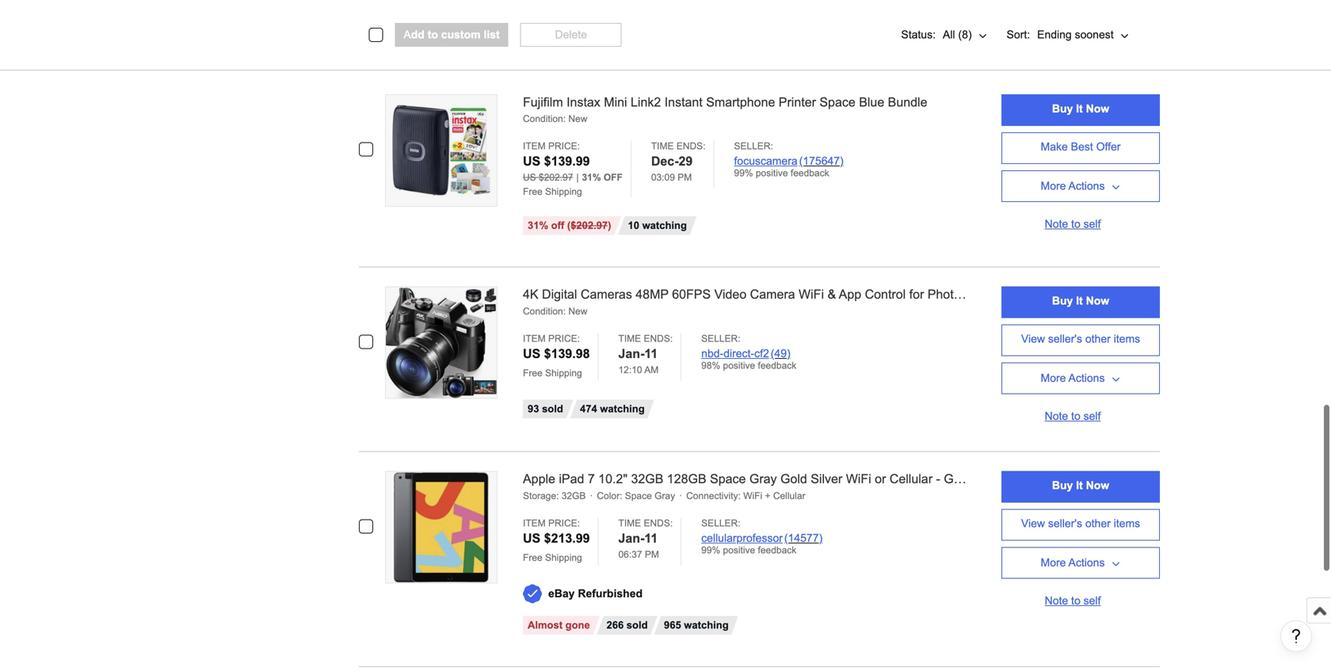 Task type: describe. For each thing, give the bounding box(es) containing it.
(175647)
[[799, 155, 844, 167]]

gold
[[781, 472, 807, 486]]

mini
[[604, 95, 627, 109]]

shipping for apple ipad 7 10.2" 32gb 128gb space gray gold silver wifi or cellular - good
[[545, 552, 582, 563]]

watching for jan-
[[600, 403, 645, 415]]

Free shipping text field
[[359, 19, 426, 35]]

seller's for 4k digital cameras 48mp 60fps video camera wifi & app control for photography
[[1048, 333, 1082, 345]]

actions for 4k digital cameras 48mp 60fps video camera wifi & app control for photography
[[1069, 372, 1105, 385]]

0 horizontal spatial 31%
[[528, 220, 548, 232]]

31% off ( $202.97 )
[[528, 220, 611, 232]]

0 horizontal spatial wifi
[[743, 491, 762, 501]]

99% for jan-11
[[701, 545, 721, 556]]

474
[[580, 403, 597, 415]]

60fps
[[672, 287, 711, 302]]

self for apple ipad 7 10.2" 32gb 128gb space gray gold silver wifi or cellular - good
[[1084, 595, 1101, 607]]

free shipping popular
[[359, 21, 426, 49]]

cellularprofessor link
[[701, 532, 783, 544]]

0 vertical spatial cellular
[[890, 472, 933, 486]]

direct from samsonite
[[964, 21, 1074, 33]]

watching for dec-
[[642, 220, 687, 232]]

samsonite
[[1021, 21, 1074, 33]]

help, opens dialogs image
[[1289, 628, 1304, 644]]

item for $213.99
[[523, 518, 546, 529]]

12:10
[[619, 365, 642, 375]]

direct
[[964, 21, 993, 33]]

Direct from Samsonite text field
[[964, 19, 1074, 35]]

note for apple ipad 7 10.2" 32gb 128gb space gray gold silver wifi or cellular - good
[[1045, 595, 1068, 607]]

965
[[664, 619, 681, 631]]

ends: for 60fps
[[644, 333, 673, 344]]

almost gone
[[528, 619, 590, 631]]

|
[[576, 172, 579, 183]]

128gb
[[667, 472, 707, 486]]

cf2
[[754, 347, 769, 360]]

(49)
[[771, 347, 791, 360]]

all (8) button
[[936, 19, 995, 51]]

gone
[[566, 619, 590, 631]]

4k
[[523, 287, 539, 302]]

make
[[1041, 141, 1068, 153]]

: for connectivity
[[738, 491, 741, 501]]

(8)
[[958, 29, 972, 41]]

free shipping
[[556, 21, 623, 33]]

focuscamera
[[734, 155, 798, 167]]

direct-
[[724, 347, 755, 360]]

condition: inside fujifilm instax mini link2 instant smartphone printer space blue bundle condition: new
[[523, 113, 566, 124]]

wifi inside 4k digital cameras 48mp 60fps video camera wifi & app control for photography condition: new
[[799, 287, 824, 302]]

gray inside apple ipad 7 10.2" 32gb 128gb space gray gold silver wifi or cellular - good link
[[750, 472, 777, 486]]

pm for 11
[[645, 549, 659, 560]]

view seller's other items link for 4k digital cameras 48mp 60fps video camera wifi & app control for photography
[[1002, 325, 1160, 356]]

shipping inside item price: us $139.99 us $202.97 | 31% off free shipping
[[545, 186, 582, 197]]

ebay inside text field
[[570, 36, 597, 49]]

1 vertical spatial ebay
[[548, 588, 575, 600]]

instax
[[567, 95, 601, 109]]

off
[[551, 220, 564, 232]]

actions for fujifilm instax mini link2 instant smartphone printer space blue bundle
[[1069, 180, 1105, 192]]

note to self for apple ipad 7 10.2" 32gb 128gb space gray gold silver wifi or cellular - good
[[1045, 595, 1101, 607]]

link2
[[631, 95, 661, 109]]

06:37
[[619, 549, 642, 560]]

almost
[[528, 619, 563, 631]]

good
[[944, 472, 975, 486]]

31% inside item price: us $139.99 us $202.97 | 31% off free shipping
[[582, 172, 601, 183]]

time for link2
[[651, 141, 674, 152]]

popular
[[359, 36, 400, 49]]

eBay Refurbished text field
[[570, 35, 665, 51]]

2 us from the top
[[523, 172, 536, 183]]

$213.99
[[544, 531, 590, 546]]

feedback for 29
[[791, 168, 829, 178]]

ending
[[1037, 29, 1072, 41]]

view seller's other items for 4k digital cameras 48mp 60fps video camera wifi & app control for photography
[[1021, 333, 1140, 345]]

now for 4k digital cameras 48mp 60fps video camera wifi & app control for photography
[[1086, 295, 1110, 307]]

new inside fujifilm instax mini link2 instant smartphone printer space blue bundle condition: new
[[568, 113, 588, 124]]

apple ipad 7 10.2" 32gb 128gb space gray gold silver wifi or cellular - good
[[523, 472, 975, 486]]

dec-
[[651, 154, 679, 169]]

note to self button for 4k digital cameras 48mp 60fps video camera wifi & app control for photography
[[1002, 401, 1160, 432]]

blue
[[859, 95, 885, 109]]

buy it now for fujifilm instax mini link2 instant smartphone printer space blue bundle
[[1052, 103, 1110, 115]]

note to self button for fujifilm instax mini link2 instant smartphone printer space blue bundle
[[1002, 208, 1160, 240]]

1 vertical spatial $202.97
[[571, 220, 608, 232]]

11 for us $139.98
[[645, 347, 658, 361]]

10 watching
[[628, 220, 687, 232]]

note to self for fujifilm instax mini link2 instant smartphone printer space blue bundle
[[1045, 218, 1101, 230]]

silver
[[811, 472, 843, 486]]

add to custom list button
[[395, 23, 509, 47]]

4k digital cameras 48mp 60fps video camera wifi & app control for photography image
[[386, 288, 497, 398]]

0 horizontal spatial 32gb
[[562, 491, 586, 501]]

$139.99
[[544, 154, 590, 169]]

free inside item price: us $139.99 us $202.97 | 31% off free shipping
[[523, 186, 543, 197]]

+
[[765, 491, 771, 501]]

: for storage
[[556, 491, 559, 501]]

delete
[[555, 29, 587, 41]]

266
[[607, 619, 624, 631]]

93
[[528, 403, 539, 415]]

1 vertical spatial ebay refurbished
[[548, 588, 643, 600]]

custom
[[441, 29, 481, 41]]

more actions button for fujifilm instax mini link2 instant smartphone printer space blue bundle
[[1002, 170, 1160, 202]]

us for $139.99
[[523, 154, 541, 169]]

1 vertical spatial refurbished
[[578, 588, 643, 600]]

more actions button for apple ipad 7 10.2" 32gb 128gb space gray gold silver wifi or cellular - good
[[1002, 547, 1160, 579]]

positive for 29
[[756, 168, 788, 178]]

sort:
[[1007, 29, 1030, 41]]

view seller's other items link for apple ipad 7 10.2" 32gb 128gb space gray gold silver wifi or cellular - good
[[1002, 509, 1160, 541]]

items for 4k digital cameras 48mp 60fps video camera wifi & app control for photography
[[1114, 333, 1140, 345]]

48mp
[[636, 287, 669, 302]]

474 watching
[[580, 403, 645, 415]]

other for 4k digital cameras 48mp 60fps video camera wifi & app control for photography
[[1086, 333, 1111, 345]]

1 horizontal spatial space
[[710, 472, 746, 486]]

jan- for $213.99
[[619, 531, 645, 546]]

fujifilm
[[523, 95, 563, 109]]

ending soonest button
[[1030, 19, 1137, 51]]

smartphone
[[706, 95, 775, 109]]

more actions for 4k digital cameras 48mp 60fps video camera wifi & app control for photography
[[1041, 372, 1105, 385]]

for
[[909, 287, 924, 302]]

it for fujifilm instax mini link2 instant smartphone printer space blue bundle
[[1076, 103, 1083, 115]]

fujifilm instax mini link2 instant smartphone printer space blue bundle condition: new
[[523, 95, 928, 124]]

time ends: jan-11 06:37 pm
[[619, 518, 673, 560]]

)
[[608, 220, 611, 232]]

time ends: dec-29 03:09 pm
[[651, 141, 706, 183]]

space inside fujifilm instax mini link2 instant smartphone printer space blue bundle condition: new
[[820, 95, 856, 109]]

1 horizontal spatial 32gb
[[631, 472, 664, 486]]

offer
[[1096, 141, 1121, 153]]

instant
[[665, 95, 703, 109]]

nbd-
[[701, 347, 724, 360]]

29
[[679, 154, 693, 169]]

apple
[[523, 472, 555, 486]]

758
[[950, 36, 968, 49]]

connectivity
[[686, 491, 738, 501]]

status: all (8)
[[901, 29, 972, 41]]

4k digital cameras 48mp 60fps video camera wifi & app control for photography link
[[523, 287, 1000, 303]]

free inside free shipping popular
[[359, 21, 382, 33]]

buy it now link for fujifilm instax mini link2 instant smartphone printer space blue bundle
[[1002, 94, 1160, 126]]

shipping for free shipping popular
[[385, 21, 426, 33]]

buy it now for 4k digital cameras 48mp 60fps video camera wifi & app control for photography
[[1052, 295, 1110, 307]]

price: for $213.99
[[548, 518, 580, 529]]

Popular text field
[[359, 35, 400, 51]]

0 horizontal spatial cellular
[[773, 491, 806, 501]]

printer
[[779, 95, 816, 109]]

condition: inside 4k digital cameras 48mp 60fps video camera wifi & app control for photography condition: new
[[523, 306, 566, 317]]

ends: for instant
[[677, 141, 706, 152]]

7
[[588, 472, 595, 486]]

more for fujifilm instax mini link2 instant smartphone printer space blue bundle
[[1041, 180, 1066, 192]]

to inside add to custom list button
[[428, 29, 438, 41]]

seller: inside the seller: cellularprofessor (14577) 99% positive feedback
[[701, 518, 741, 529]]

0 horizontal spatial space
[[625, 491, 652, 501]]

off
[[604, 172, 623, 183]]

note to self button for apple ipad 7 10.2" 32gb 128gb space gray gold silver wifi or cellular - good
[[1002, 585, 1160, 617]]



Task type: vqa. For each thing, say whether or not it's contained in the screenshot.
Free with
no



Task type: locate. For each thing, give the bounding box(es) containing it.
feedback down (175647) link
[[791, 168, 829, 178]]

1 vertical spatial view
[[1021, 518, 1045, 530]]

0 vertical spatial buy it now
[[1052, 103, 1110, 115]]

item for $139.98
[[523, 333, 546, 344]]

note to self button
[[1002, 208, 1160, 240], [1002, 401, 1160, 432], [1002, 585, 1160, 617]]

1 vertical spatial view seller's other items link
[[1002, 509, 1160, 541]]

3 note from the top
[[1045, 595, 1068, 607]]

shipping up ebay refurbished text field on the left top of page
[[582, 21, 623, 33]]

0 vertical spatial items
[[1114, 333, 1140, 345]]

3 buy it now link from the top
[[1002, 471, 1160, 503]]

ebay refurbished down free shipping text field
[[570, 36, 665, 49]]

other for apple ipad 7 10.2" 32gb 128gb space gray gold silver wifi or cellular - good
[[1086, 518, 1111, 530]]

sold right 266
[[627, 619, 648, 631]]

0 vertical spatial view seller's other items
[[1021, 333, 1140, 345]]

2 seller's from the top
[[1048, 518, 1082, 530]]

0 vertical spatial item
[[523, 141, 546, 152]]

1 vertical spatial it
[[1076, 295, 1083, 307]]

delete button
[[520, 23, 622, 47]]

pm right 06:37 on the left bottom of the page
[[645, 549, 659, 560]]

us left | in the left top of the page
[[523, 172, 536, 183]]

2 more actions from the top
[[1041, 372, 1105, 385]]

buy it now link for apple ipad 7 10.2" 32gb 128gb space gray gold silver wifi or cellular - good
[[1002, 471, 1160, 503]]

0 horizontal spatial :
[[556, 491, 559, 501]]

2 vertical spatial it
[[1076, 480, 1083, 492]]

1 more actions from the top
[[1041, 180, 1105, 192]]

to for 4k digital cameras 48mp 60fps video camera wifi & app control for photography
[[1071, 410, 1081, 423]]

0 vertical spatial 99%
[[734, 168, 753, 178]]

1 note to self from the top
[[1045, 218, 1101, 230]]

1 horizontal spatial 99%
[[734, 168, 753, 178]]

nbd-direct-cf2 link
[[701, 347, 769, 360]]

1 vertical spatial jan-
[[619, 531, 645, 546]]

price: inside item price: us $213.99 free shipping
[[548, 518, 580, 529]]

positive inside the seller: cellularprofessor (14577) 99% positive feedback
[[723, 545, 755, 556]]

to for apple ipad 7 10.2" 32gb 128gb space gray gold silver wifi or cellular - good
[[1071, 595, 1081, 607]]

2 vertical spatial ends:
[[644, 518, 673, 529]]

2 more from the top
[[1041, 372, 1066, 385]]

0 vertical spatial self
[[1084, 218, 1101, 230]]

2 vertical spatial wifi
[[743, 491, 762, 501]]

item price: us $213.99 free shipping
[[523, 518, 590, 563]]

refurbished
[[600, 36, 665, 49], [578, 588, 643, 600]]

item inside item price: us $139.99 us $202.97 | 31% off free shipping
[[523, 141, 546, 152]]

ends: inside the time ends: jan-11 06:37 pm
[[644, 518, 673, 529]]

color
[[597, 491, 620, 501]]

1 view from the top
[[1021, 333, 1045, 345]]

1 view seller's other items link from the top
[[1002, 325, 1160, 356]]

1 vertical spatial 31%
[[528, 220, 548, 232]]

feedback inside seller: focuscamera (175647) 99% positive feedback
[[791, 168, 829, 178]]

cellular
[[890, 472, 933, 486], [773, 491, 806, 501]]

refurbished inside text field
[[600, 36, 665, 49]]

it for 4k digital cameras 48mp 60fps video camera wifi & app control for photography
[[1076, 295, 1083, 307]]

watching right 10
[[642, 220, 687, 232]]

seller: up cellularprofessor link
[[701, 518, 741, 529]]

video
[[714, 287, 747, 302]]

buy it now
[[1052, 103, 1110, 115], [1052, 295, 1110, 307], [1052, 480, 1110, 492]]

gray down 128gb
[[655, 491, 675, 501]]

2 vertical spatial item
[[523, 518, 546, 529]]

shipping up the popular
[[385, 21, 426, 33]]

cellularprofessor
[[701, 532, 783, 544]]

11 inside time ends: jan-11 12:10 am
[[645, 347, 658, 361]]

Free shipping text field
[[556, 19, 623, 35]]

self for fujifilm instax mini link2 instant smartphone printer space blue bundle
[[1084, 218, 1101, 230]]

0 vertical spatial seller:
[[734, 141, 773, 152]]

feedback down (14577)
[[758, 545, 797, 556]]

0 horizontal spatial shipping
[[385, 21, 426, 33]]

time down the color : space gray
[[619, 518, 641, 529]]

camera
[[750, 287, 795, 302]]

2 vertical spatial more
[[1041, 557, 1066, 569]]

1 shipping from the left
[[385, 21, 426, 33]]

wifi left & at the right of the page
[[799, 287, 824, 302]]

: down apple ipad 7 10.2" 32gb 128gb space gray gold silver wifi or cellular - good link
[[738, 491, 741, 501]]

buy for fujifilm instax mini link2 instant smartphone printer space blue bundle
[[1052, 103, 1073, 115]]

1 vertical spatial more actions
[[1041, 372, 1105, 385]]

1 vertical spatial more actions button
[[1002, 363, 1160, 394]]

2 self from the top
[[1084, 410, 1101, 423]]

actions
[[1069, 180, 1105, 192], [1069, 372, 1105, 385], [1069, 557, 1105, 569]]

seller: inside seller: focuscamera (175647) 99% positive feedback
[[734, 141, 773, 152]]

1 items from the top
[[1114, 333, 1140, 345]]

32gb up the color : space gray
[[631, 472, 664, 486]]

make best offer
[[1041, 141, 1121, 153]]

space right color
[[625, 491, 652, 501]]

buy for 4k digital cameras 48mp 60fps video camera wifi & app control for photography
[[1052, 295, 1073, 307]]

free inside text field
[[556, 21, 579, 33]]

to
[[428, 29, 438, 41], [1071, 218, 1081, 230], [1071, 410, 1081, 423], [1071, 595, 1081, 607]]

1 vertical spatial sold
[[542, 403, 563, 415]]

10
[[628, 220, 639, 232]]

free inside item price: us $139.98 free shipping
[[523, 368, 543, 378]]

item price: us $139.98 free shipping
[[523, 333, 590, 378]]

ebay
[[570, 36, 597, 49], [548, 588, 575, 600]]

1 jan- from the top
[[619, 347, 645, 361]]

pm inside the time ends: jan-11 06:37 pm
[[645, 549, 659, 560]]

0 vertical spatial now
[[1086, 103, 1110, 115]]

new down digital
[[568, 306, 588, 317]]

new inside 4k digital cameras 48mp 60fps video camera wifi & app control for photography condition: new
[[568, 306, 588, 317]]

1 self from the top
[[1084, 218, 1101, 230]]

positive down focuscamera link
[[756, 168, 788, 178]]

(
[[567, 220, 571, 232]]

or
[[875, 472, 886, 486]]

item price: us $139.99 us $202.97 | 31% off free shipping
[[523, 141, 623, 197]]

items for apple ipad 7 10.2" 32gb 128gb space gray gold silver wifi or cellular - good
[[1114, 518, 1140, 530]]

ends: inside time ends: dec-29 03:09 pm
[[677, 141, 706, 152]]

cameras
[[581, 287, 632, 302]]

1 vertical spatial positive
[[723, 360, 755, 371]]

item inside item price: us $139.98 free shipping
[[523, 333, 546, 344]]

1 vertical spatial time
[[619, 333, 641, 344]]

:
[[556, 491, 559, 501], [620, 491, 622, 501], [738, 491, 741, 501]]

2 it from the top
[[1076, 295, 1083, 307]]

1 item from the top
[[523, 141, 546, 152]]

32gb down "ipad"
[[562, 491, 586, 501]]

2 now from the top
[[1086, 295, 1110, 307]]

ebay refurbished
[[570, 36, 665, 49], [548, 588, 643, 600]]

focuscamera link
[[734, 155, 798, 167]]

item
[[523, 141, 546, 152], [523, 333, 546, 344], [523, 518, 546, 529]]

feedback
[[791, 168, 829, 178], [758, 360, 797, 371], [758, 545, 797, 556]]

status:
[[901, 29, 936, 41]]

seller: for video
[[701, 333, 741, 344]]

$202.97 right off
[[571, 220, 608, 232]]

2 item from the top
[[523, 333, 546, 344]]

cellular left -
[[890, 472, 933, 486]]

2 note to self button from the top
[[1002, 401, 1160, 432]]

jan- up 06:37 on the left bottom of the page
[[619, 531, 645, 546]]

(175647) link
[[799, 155, 844, 167]]

1 vertical spatial actions
[[1069, 372, 1105, 385]]

watching
[[642, 220, 687, 232], [600, 403, 645, 415], [684, 619, 729, 631]]

1 vertical spatial gray
[[655, 491, 675, 501]]

storage : 32gb
[[523, 491, 586, 501]]

2 vertical spatial buy it now
[[1052, 480, 1110, 492]]

2 buy from the top
[[1052, 295, 1073, 307]]

10.2"
[[598, 472, 628, 486]]

2 vertical spatial more actions
[[1041, 557, 1105, 569]]

note for fujifilm instax mini link2 instant smartphone printer space blue bundle
[[1045, 218, 1068, 230]]

3 self from the top
[[1084, 595, 1101, 607]]

2 condition: from the top
[[523, 306, 566, 317]]

1 buy it now from the top
[[1052, 103, 1110, 115]]

3 shipping from the top
[[545, 552, 582, 563]]

apple ipad 7 10.2" 32gb 128gb space gray gold silver wifi or cellular - good link
[[523, 471, 975, 488]]

2 note to self from the top
[[1045, 410, 1101, 423]]

positive down direct-
[[723, 360, 755, 371]]

shipping for 4k digital cameras 48mp 60fps video camera wifi & app control for photography
[[545, 368, 582, 378]]

1 vertical spatial shipping
[[545, 368, 582, 378]]

3 note to self from the top
[[1045, 595, 1101, 607]]

more actions
[[1041, 180, 1105, 192], [1041, 372, 1105, 385], [1041, 557, 1105, 569]]

$202.97 down $139.99
[[539, 172, 573, 183]]

11 for us $213.99
[[645, 531, 658, 546]]

refurbished up 266
[[578, 588, 643, 600]]

0 vertical spatial ebay refurbished
[[570, 36, 665, 49]]

1 actions from the top
[[1069, 180, 1105, 192]]

feedback down (49) link
[[758, 360, 797, 371]]

2 buy it now from the top
[[1052, 295, 1110, 307]]

actions for apple ipad 7 10.2" 32gb 128gb space gray gold silver wifi or cellular - good
[[1069, 557, 1105, 569]]

now for fujifilm instax mini link2 instant smartphone printer space blue bundle
[[1086, 103, 1110, 115]]

93 sold
[[528, 403, 563, 415]]

0 vertical spatial actions
[[1069, 180, 1105, 192]]

3 us from the top
[[523, 347, 541, 361]]

pm down 29
[[678, 172, 692, 183]]

2 jan- from the top
[[619, 531, 645, 546]]

shipping down $139.98
[[545, 368, 582, 378]]

0 vertical spatial ends:
[[677, 141, 706, 152]]

feedback for 11
[[758, 545, 797, 556]]

bundle
[[888, 95, 928, 109]]

buy it now for apple ipad 7 10.2" 32gb 128gb space gray gold silver wifi or cellular - good
[[1052, 480, 1110, 492]]

pm inside time ends: dec-29 03:09 pm
[[678, 172, 692, 183]]

ends: down the color : space gray
[[644, 518, 673, 529]]

us
[[523, 154, 541, 169], [523, 172, 536, 183], [523, 347, 541, 361], [523, 531, 541, 546]]

2 vertical spatial actions
[[1069, 557, 1105, 569]]

2 vertical spatial time
[[619, 518, 641, 529]]

add to custom list
[[404, 29, 500, 41]]

watching right 474
[[600, 403, 645, 415]]

1 vertical spatial seller:
[[701, 333, 741, 344]]

2 new from the top
[[568, 306, 588, 317]]

note to self
[[1045, 218, 1101, 230], [1045, 410, 1101, 423], [1045, 595, 1101, 607]]

(14577)
[[784, 532, 823, 544]]

3 it from the top
[[1076, 480, 1083, 492]]

price: inside item price: us $139.99 us $202.97 | 31% off free shipping
[[548, 141, 580, 152]]

ebay down free shipping text field
[[570, 36, 597, 49]]

us for $213.99
[[523, 531, 541, 546]]

3 note to self button from the top
[[1002, 585, 1160, 617]]

1 vertical spatial ends:
[[644, 333, 673, 344]]

more actions button
[[1002, 170, 1160, 202], [1002, 363, 1160, 394], [1002, 547, 1160, 579]]

2 vertical spatial note
[[1045, 595, 1068, 607]]

gray up +
[[750, 472, 777, 486]]

2 view seller's other items from the top
[[1021, 518, 1140, 530]]

positive
[[756, 168, 788, 178], [723, 360, 755, 371], [723, 545, 755, 556]]

0 vertical spatial time
[[651, 141, 674, 152]]

1 vertical spatial note to self button
[[1002, 401, 1160, 432]]

4 us from the top
[[523, 531, 541, 546]]

item up $139.98
[[523, 333, 546, 344]]

3 more actions from the top
[[1041, 557, 1105, 569]]

positive down cellularprofessor
[[723, 545, 755, 556]]

2 view from the top
[[1021, 518, 1045, 530]]

us left $139.98
[[523, 347, 541, 361]]

us left $139.99
[[523, 154, 541, 169]]

1 : from the left
[[556, 491, 559, 501]]

0 vertical spatial buy it now link
[[1002, 94, 1160, 126]]

sold for 266 sold
[[627, 619, 648, 631]]

0 vertical spatial 31%
[[582, 172, 601, 183]]

3 more actions button from the top
[[1002, 547, 1160, 579]]

add
[[404, 29, 425, 41]]

sold inside text box
[[971, 36, 994, 49]]

sold right '93'
[[542, 403, 563, 415]]

3 item from the top
[[523, 518, 546, 529]]

more actions for apple ipad 7 10.2" 32gb 128gb space gray gold silver wifi or cellular - good
[[1041, 557, 1105, 569]]

: down 10.2"
[[620, 491, 622, 501]]

2 horizontal spatial :
[[738, 491, 741, 501]]

2 vertical spatial note to self
[[1045, 595, 1101, 607]]

seller's
[[1048, 333, 1082, 345], [1048, 518, 1082, 530]]

seller's for apple ipad 7 10.2" 32gb 128gb space gray gold silver wifi or cellular - good
[[1048, 518, 1082, 530]]

2 horizontal spatial wifi
[[846, 472, 871, 486]]

buy for apple ipad 7 10.2" 32gb 128gb space gray gold silver wifi or cellular - good
[[1052, 480, 1073, 492]]

us inside item price: us $139.98 free shipping
[[523, 347, 541, 361]]

new down instax
[[568, 113, 588, 124]]

0 vertical spatial note
[[1045, 218, 1068, 230]]

shipping inside item price: us $213.99 free shipping
[[545, 552, 582, 563]]

0 vertical spatial refurbished
[[600, 36, 665, 49]]

31% left off
[[528, 220, 548, 232]]

shipping down the $213.99
[[545, 552, 582, 563]]

1 horizontal spatial wifi
[[799, 287, 824, 302]]

buy it now link for 4k digital cameras 48mp 60fps video camera wifi & app control for photography
[[1002, 287, 1160, 318]]

1 now from the top
[[1086, 103, 1110, 115]]

2 vertical spatial feedback
[[758, 545, 797, 556]]

ebay up almost gone
[[548, 588, 575, 600]]

more for apple ipad 7 10.2" 32gb 128gb space gray gold silver wifi or cellular - good
[[1041, 557, 1066, 569]]

sold down direct
[[971, 36, 994, 49]]

1 seller's from the top
[[1048, 333, 1082, 345]]

3 price: from the top
[[548, 518, 580, 529]]

0 vertical spatial jan-
[[619, 347, 645, 361]]

ends: up am
[[644, 333, 673, 344]]

wifi left or
[[846, 472, 871, 486]]

sold for 758 sold
[[971, 36, 994, 49]]

1 vertical spatial cellular
[[773, 491, 806, 501]]

0 vertical spatial more actions
[[1041, 180, 1105, 192]]

: for color
[[620, 491, 622, 501]]

condition: down 4k
[[523, 306, 566, 317]]

space
[[820, 95, 856, 109], [710, 472, 746, 486], [625, 491, 652, 501]]

time up 12:10
[[619, 333, 641, 344]]

seller:
[[734, 141, 773, 152], [701, 333, 741, 344], [701, 518, 741, 529]]

it for apple ipad 7 10.2" 32gb 128gb space gray gold silver wifi or cellular - good
[[1076, 480, 1083, 492]]

1 more from the top
[[1041, 180, 1066, 192]]

us left the $213.99
[[523, 531, 541, 546]]

0 vertical spatial price:
[[548, 141, 580, 152]]

fujifilm instax mini link2 instant smartphone printer space blue bundle image
[[386, 95, 497, 206]]

2 11 from the top
[[645, 531, 658, 546]]

1 buy from the top
[[1052, 103, 1073, 115]]

2 view seller's other items link from the top
[[1002, 509, 1160, 541]]

0 vertical spatial other
[[1086, 333, 1111, 345]]

1 horizontal spatial pm
[[678, 172, 692, 183]]

11 down the color : space gray
[[645, 531, 658, 546]]

0 horizontal spatial sold
[[542, 403, 563, 415]]

1 vertical spatial feedback
[[758, 360, 797, 371]]

refurbished down free shipping text field
[[600, 36, 665, 49]]

0 vertical spatial condition:
[[523, 113, 566, 124]]

soonest
[[1075, 29, 1114, 41]]

view seller's other items for apple ipad 7 10.2" 32gb 128gb space gray gold silver wifi or cellular - good
[[1021, 518, 1140, 530]]

sold for 93 sold
[[542, 403, 563, 415]]

seller: inside the seller: nbd-direct-cf2 (49) 98% positive feedback
[[701, 333, 741, 344]]

note to self for 4k digital cameras 48mp 60fps video camera wifi & app control for photography
[[1045, 410, 1101, 423]]

2 note from the top
[[1045, 410, 1068, 423]]

self for 4k digital cameras 48mp 60fps video camera wifi & app control for photography
[[1084, 410, 1101, 423]]

shipping inside free shipping popular
[[385, 21, 426, 33]]

free inside item price: us $213.99 free shipping
[[523, 552, 543, 563]]

price: for $139.99
[[548, 141, 580, 152]]

time up dec- on the top of page
[[651, 141, 674, 152]]

ipad
[[559, 472, 584, 486]]

&
[[828, 287, 836, 302]]

1 more actions button from the top
[[1002, 170, 1160, 202]]

2 actions from the top
[[1069, 372, 1105, 385]]

2 vertical spatial buy
[[1052, 480, 1073, 492]]

price: up the $213.99
[[548, 518, 580, 529]]

1 horizontal spatial gray
[[750, 472, 777, 486]]

1 other from the top
[[1086, 333, 1111, 345]]

(14577) link
[[784, 532, 823, 544]]

list
[[484, 29, 500, 41]]

ends: up 29
[[677, 141, 706, 152]]

view
[[1021, 333, 1045, 345], [1021, 518, 1045, 530]]

2 vertical spatial shipping
[[545, 552, 582, 563]]

3 actions from the top
[[1069, 557, 1105, 569]]

positive inside seller: focuscamera (175647) 99% positive feedback
[[756, 168, 788, 178]]

am
[[644, 365, 659, 375]]

all
[[943, 29, 955, 41]]

$202.97
[[539, 172, 573, 183], [571, 220, 608, 232]]

1 shipping from the top
[[545, 186, 582, 197]]

time inside time ends: dec-29 03:09 pm
[[651, 141, 674, 152]]

shipping down | in the left top of the page
[[545, 186, 582, 197]]

seller: up nbd-
[[701, 333, 741, 344]]

2 buy it now link from the top
[[1002, 287, 1160, 318]]

best
[[1071, 141, 1093, 153]]

3 now from the top
[[1086, 480, 1110, 492]]

2 vertical spatial watching
[[684, 619, 729, 631]]

time inside the time ends: jan-11 06:37 pm
[[619, 518, 641, 529]]

1 horizontal spatial shipping
[[582, 21, 623, 33]]

1 condition: from the top
[[523, 113, 566, 124]]

time ends: jan-11 12:10 am
[[619, 333, 673, 375]]

price: up $139.99
[[548, 141, 580, 152]]

1 buy it now link from the top
[[1002, 94, 1160, 126]]

time inside time ends: jan-11 12:10 am
[[619, 333, 641, 344]]

make best offer link
[[1002, 132, 1160, 164]]

: down "ipad"
[[556, 491, 559, 501]]

0 horizontal spatial pm
[[645, 549, 659, 560]]

price: for $139.98
[[548, 333, 580, 344]]

2 price: from the top
[[548, 333, 580, 344]]

pm for 29
[[678, 172, 692, 183]]

0 vertical spatial view
[[1021, 333, 1045, 345]]

1 vertical spatial new
[[568, 306, 588, 317]]

266 sold
[[607, 619, 648, 631]]

positive inside the seller: nbd-direct-cf2 (49) 98% positive feedback
[[723, 360, 755, 371]]

seller: cellularprofessor (14577) 99% positive feedback
[[701, 518, 823, 556]]

view for apple ipad 7 10.2" 32gb 128gb space gray gold silver wifi or cellular - good
[[1021, 518, 1045, 530]]

758 sold text field
[[950, 35, 994, 51]]

jan- for $139.98
[[619, 347, 645, 361]]

price: up $139.98
[[548, 333, 580, 344]]

2 shipping from the left
[[582, 21, 623, 33]]

1 new from the top
[[568, 113, 588, 124]]

1 vertical spatial 11
[[645, 531, 658, 546]]

3 buy from the top
[[1052, 480, 1073, 492]]

0 vertical spatial buy
[[1052, 103, 1073, 115]]

shipping inside item price: us $139.98 free shipping
[[545, 368, 582, 378]]

feedback inside the seller: nbd-direct-cf2 (49) 98% positive feedback
[[758, 360, 797, 371]]

0 vertical spatial pm
[[678, 172, 692, 183]]

condition: down fujifilm
[[523, 113, 566, 124]]

99% inside the seller: cellularprofessor (14577) 99% positive feedback
[[701, 545, 721, 556]]

31% right | in the left top of the page
[[582, 172, 601, 183]]

jan- inside time ends: jan-11 12:10 am
[[619, 347, 645, 361]]

time for 48mp
[[619, 333, 641, 344]]

0 vertical spatial 32gb
[[631, 472, 664, 486]]

2 shipping from the top
[[545, 368, 582, 378]]

1 it from the top
[[1076, 103, 1083, 115]]

jan- inside the time ends: jan-11 06:37 pm
[[619, 531, 645, 546]]

99% for dec-29
[[734, 168, 753, 178]]

0 horizontal spatial gray
[[655, 491, 675, 501]]

ends: inside time ends: jan-11 12:10 am
[[644, 333, 673, 344]]

3 : from the left
[[738, 491, 741, 501]]

view for 4k digital cameras 48mp 60fps video camera wifi & app control for photography
[[1021, 333, 1045, 345]]

965 watching
[[664, 619, 729, 631]]

758 sold
[[950, 36, 994, 49]]

1 vertical spatial wifi
[[846, 472, 871, 486]]

32gb
[[631, 472, 664, 486], [562, 491, 586, 501]]

2 vertical spatial space
[[625, 491, 652, 501]]

price: inside item price: us $139.98 free shipping
[[548, 333, 580, 344]]

jan- up 12:10
[[619, 347, 645, 361]]

1 horizontal spatial 31%
[[582, 172, 601, 183]]

storage
[[523, 491, 556, 501]]

1 note from the top
[[1045, 218, 1068, 230]]

0 vertical spatial new
[[568, 113, 588, 124]]

shipping
[[545, 186, 582, 197], [545, 368, 582, 378], [545, 552, 582, 563]]

1 price: from the top
[[548, 141, 580, 152]]

space left blue
[[820, 95, 856, 109]]

to for fujifilm instax mini link2 instant smartphone printer space blue bundle
[[1071, 218, 1081, 230]]

watching right 965
[[684, 619, 729, 631]]

photography
[[928, 287, 1000, 302]]

1 vertical spatial note
[[1045, 410, 1068, 423]]

note for 4k digital cameras 48mp 60fps video camera wifi & app control for photography
[[1045, 410, 1068, 423]]

more for 4k digital cameras 48mp 60fps video camera wifi & app control for photography
[[1041, 372, 1066, 385]]

item for $139.99
[[523, 141, 546, 152]]

$202.97 inside item price: us $139.99 us $202.97 | 31% off free shipping
[[539, 172, 573, 183]]

more actions for fujifilm instax mini link2 instant smartphone printer space blue bundle
[[1041, 180, 1105, 192]]

2 vertical spatial now
[[1086, 480, 1110, 492]]

positive for 11
[[723, 545, 755, 556]]

11
[[645, 347, 658, 361], [645, 531, 658, 546]]

wifi left +
[[743, 491, 762, 501]]

2 more actions button from the top
[[1002, 363, 1160, 394]]

space up the connectivity
[[710, 472, 746, 486]]

0 vertical spatial ebay
[[570, 36, 597, 49]]

1 horizontal spatial cellular
[[890, 472, 933, 486]]

1 us from the top
[[523, 154, 541, 169]]

1 vertical spatial item
[[523, 333, 546, 344]]

us inside item price: us $213.99 free shipping
[[523, 531, 541, 546]]

gray
[[750, 472, 777, 486], [655, 491, 675, 501]]

seller: focuscamera (175647) 99% positive feedback
[[734, 141, 844, 178]]

99% down focuscamera link
[[734, 168, 753, 178]]

more actions button for 4k digital cameras 48mp 60fps video camera wifi & app control for photography
[[1002, 363, 1160, 394]]

0 vertical spatial wifi
[[799, 287, 824, 302]]

ebay refurbished up gone at the bottom
[[548, 588, 643, 600]]

2 other from the top
[[1086, 518, 1111, 530]]

1 horizontal spatial :
[[620, 491, 622, 501]]

2 horizontal spatial space
[[820, 95, 856, 109]]

3 more from the top
[[1041, 557, 1066, 569]]

1 note to self button from the top
[[1002, 208, 1160, 240]]

apple ipad 7 10.2" 32gb 128gb space gray gold silver wifi or cellular - good image
[[394, 472, 489, 583]]

11 inside the time ends: jan-11 06:37 pm
[[645, 531, 658, 546]]

now for apple ipad 7 10.2" 32gb 128gb space gray gold silver wifi or cellular - good
[[1086, 480, 1110, 492]]

4k digital cameras 48mp 60fps video camera wifi & app control for photography condition: new
[[523, 287, 1000, 317]]

2 : from the left
[[620, 491, 622, 501]]

item inside item price: us $213.99 free shipping
[[523, 518, 546, 529]]

1 view seller's other items from the top
[[1021, 333, 1140, 345]]

seller: for smartphone
[[734, 141, 773, 152]]

item up $139.99
[[523, 141, 546, 152]]

1 vertical spatial buy
[[1052, 295, 1073, 307]]

item down storage
[[523, 518, 546, 529]]

us for $139.98
[[523, 347, 541, 361]]

color : space gray
[[597, 491, 675, 501]]

2 items from the top
[[1114, 518, 1140, 530]]

ends:
[[677, 141, 706, 152], [644, 333, 673, 344], [644, 518, 673, 529]]

11 up am
[[645, 347, 658, 361]]

-
[[936, 472, 940, 486]]

cellular down gold
[[773, 491, 806, 501]]

from
[[996, 21, 1018, 33]]

shipping inside text field
[[582, 21, 623, 33]]

1 vertical spatial pm
[[645, 549, 659, 560]]

2 vertical spatial seller:
[[701, 518, 741, 529]]

0 vertical spatial seller's
[[1048, 333, 1082, 345]]

1 vertical spatial 32gb
[[562, 491, 586, 501]]

99% down cellularprofessor link
[[701, 545, 721, 556]]

1 vertical spatial seller's
[[1048, 518, 1082, 530]]

98%
[[701, 360, 721, 371]]

2 vertical spatial sold
[[627, 619, 648, 631]]

1 11 from the top
[[645, 347, 658, 361]]

seller: up focuscamera link
[[734, 141, 773, 152]]

$139.98
[[544, 347, 590, 361]]

0 vertical spatial sold
[[971, 36, 994, 49]]

view seller's other items link
[[1002, 325, 1160, 356], [1002, 509, 1160, 541]]

new
[[568, 113, 588, 124], [568, 306, 588, 317]]

1 vertical spatial other
[[1086, 518, 1111, 530]]

99% inside seller: focuscamera (175647) 99% positive feedback
[[734, 168, 753, 178]]

3 buy it now from the top
[[1052, 480, 1110, 492]]

shipping for free shipping
[[582, 21, 623, 33]]

digital
[[542, 287, 577, 302]]

feedback inside the seller: cellularprofessor (14577) 99% positive feedback
[[758, 545, 797, 556]]

2 horizontal spatial sold
[[971, 36, 994, 49]]



